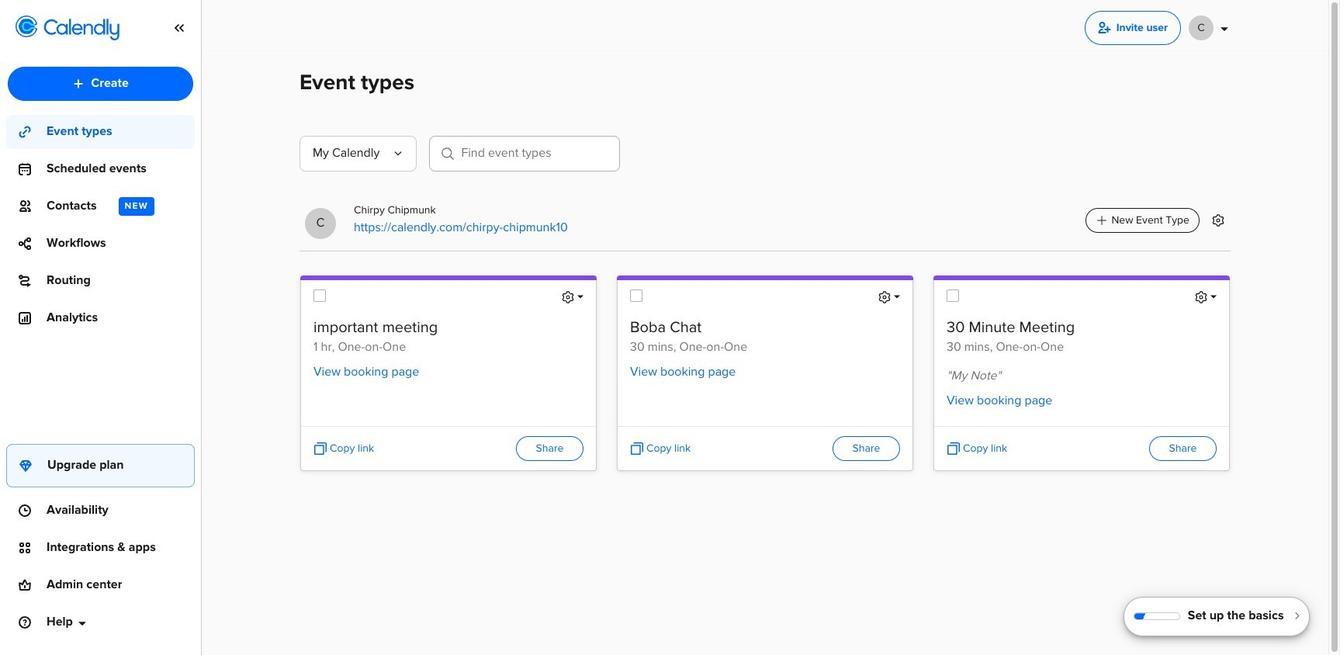 Task type: vqa. For each thing, say whether or not it's contained in the screenshot.
Main navigation element
yes



Task type: locate. For each thing, give the bounding box(es) containing it.
calendly image
[[43, 19, 120, 40]]

None search field
[[430, 136, 621, 178]]

main navigation element
[[0, 0, 202, 655]]



Task type: describe. For each thing, give the bounding box(es) containing it.
Find event types field
[[430, 136, 621, 172]]



